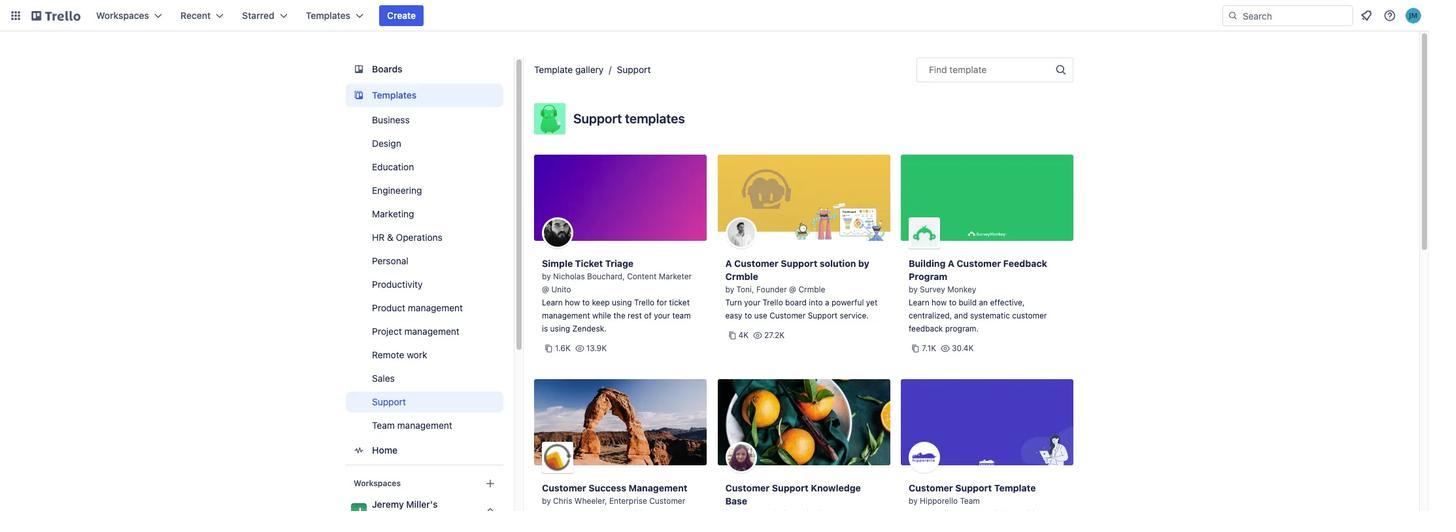 Task type: vqa. For each thing, say whether or not it's contained in the screenshot.


Task type: locate. For each thing, give the bounding box(es) containing it.
workspaces inside popup button
[[96, 10, 149, 21]]

2 a from the left
[[948, 258, 954, 269]]

a right building
[[948, 258, 954, 269]]

1 how from the left
[[565, 298, 580, 308]]

toni, founder @ crmble image
[[725, 218, 757, 249]]

1 vertical spatial success
[[542, 510, 573, 512]]

success down chris
[[542, 510, 573, 512]]

program
[[909, 271, 947, 282]]

crmble up toni,
[[725, 271, 758, 282]]

trello inside 'a customer support solution by crmble by toni, founder @ crmble turn your trello board into a powerful yet easy to use customer support service.'
[[763, 298, 783, 308]]

team up home
[[372, 420, 395, 431]]

crmble up the into
[[799, 285, 825, 295]]

open information menu image
[[1383, 9, 1396, 22]]

customer up hipporello
[[909, 483, 953, 494]]

management for product management
[[408, 303, 463, 314]]

wheeler,
[[575, 497, 607, 507]]

and
[[954, 311, 968, 321]]

starred
[[242, 10, 274, 21]]

home link
[[346, 439, 503, 463]]

customer up monkey
[[957, 258, 1001, 269]]

1 vertical spatial template
[[994, 483, 1036, 494]]

effective,
[[990, 298, 1025, 308]]

engineering
[[372, 185, 422, 196]]

2 learn from the left
[[909, 298, 929, 308]]

7.1k
[[922, 344, 936, 354]]

crmble
[[725, 271, 758, 282], [799, 285, 825, 295]]

to
[[582, 298, 590, 308], [949, 298, 956, 308], [745, 311, 752, 321]]

team
[[372, 420, 395, 431], [960, 497, 980, 507]]

templates inside dropdown button
[[306, 10, 350, 21]]

&
[[387, 232, 393, 243]]

trello down founder
[[763, 298, 783, 308]]

support link right gallery
[[617, 64, 651, 75]]

management up home link
[[397, 420, 452, 431]]

0 horizontal spatial a
[[725, 258, 732, 269]]

marketer
[[659, 272, 692, 282]]

30.4k
[[952, 344, 974, 354]]

by left chris
[[542, 497, 551, 507]]

by inside the building a customer feedback program by survey monkey learn how to build an effective, centralized, and systematic customer feedback program.
[[909, 285, 918, 295]]

team right hipporello
[[960, 497, 980, 507]]

by left hipporello
[[909, 497, 918, 507]]

0 vertical spatial your
[[744, 298, 760, 308]]

1 vertical spatial using
[[550, 324, 570, 334]]

service.
[[840, 311, 869, 321]]

1 a from the left
[[725, 258, 732, 269]]

0 horizontal spatial team
[[372, 420, 395, 431]]

0 horizontal spatial crmble
[[725, 271, 758, 282]]

into
[[809, 298, 823, 308]]

base
[[725, 496, 747, 507]]

knowledge
[[811, 483, 861, 494]]

by inside the customer success management by chris wheeler, enterprise customer success manager @ iterable
[[542, 497, 551, 507]]

customer inside the building a customer feedback program by survey monkey learn how to build an effective, centralized, and systematic customer feedback program.
[[957, 258, 1001, 269]]

@ down enterprise
[[610, 510, 617, 512]]

0 horizontal spatial your
[[654, 311, 670, 321]]

0 horizontal spatial success
[[542, 510, 573, 512]]

back to home image
[[31, 5, 80, 26]]

0 vertical spatial templates
[[306, 10, 350, 21]]

recent
[[180, 10, 211, 21]]

lana panchuk, marketing manager @ futura genetics image
[[725, 443, 757, 474]]

building
[[909, 258, 946, 269]]

nicholas
[[553, 272, 585, 282]]

board
[[785, 298, 807, 308]]

by down simple
[[542, 272, 551, 282]]

using right is
[[550, 324, 570, 334]]

hipporello team image
[[909, 443, 940, 474]]

jeremy
[[372, 499, 404, 511]]

support templates
[[573, 111, 685, 126]]

0 vertical spatial team
[[372, 420, 395, 431]]

1 horizontal spatial @
[[610, 510, 617, 512]]

a
[[825, 298, 829, 308]]

systematic
[[970, 311, 1010, 321]]

jeremy miller (jeremymiller198) image
[[1406, 8, 1421, 24]]

0 notifications image
[[1358, 8, 1374, 24]]

success
[[589, 483, 626, 494], [542, 510, 573, 512]]

management down product management link
[[404, 326, 459, 337]]

feedback
[[909, 324, 943, 334]]

0 horizontal spatial to
[[582, 298, 590, 308]]

management
[[629, 483, 687, 494]]

a customer support solution by crmble by toni, founder @ crmble turn your trello board into a powerful yet easy to use customer support service.
[[725, 258, 877, 321]]

0 horizontal spatial support link
[[346, 392, 503, 413]]

product management link
[[346, 298, 503, 319]]

your down toni,
[[744, 298, 760, 308]]

@
[[542, 285, 549, 295], [789, 285, 796, 295], [610, 510, 617, 512]]

building a customer feedback program by survey monkey learn how to build an effective, centralized, and systematic customer feedback program.
[[909, 258, 1047, 334]]

workspaces
[[96, 10, 149, 21], [354, 479, 401, 489]]

@ up board
[[789, 285, 796, 295]]

customer up base
[[725, 483, 770, 494]]

support left knowledge
[[772, 483, 809, 494]]

your down for
[[654, 311, 670, 321]]

to left keep at the bottom of the page
[[582, 298, 590, 308]]

support right gallery
[[617, 64, 651, 75]]

2 horizontal spatial to
[[949, 298, 956, 308]]

customer support knowledge base
[[725, 483, 861, 507]]

project
[[372, 326, 402, 337]]

templates
[[625, 111, 685, 126]]

0 vertical spatial success
[[589, 483, 626, 494]]

support up hipporello
[[955, 483, 992, 494]]

1 horizontal spatial crmble
[[799, 285, 825, 295]]

1 vertical spatial team
[[960, 497, 980, 507]]

by inside simple ticket triage by nicholas bouchard, content marketer @ unito learn how to keep using trello for ticket management while the rest of your team is using zendesk.
[[542, 272, 551, 282]]

0 horizontal spatial learn
[[542, 298, 563, 308]]

simple
[[542, 258, 573, 269]]

2 how from the left
[[932, 298, 947, 308]]

solution
[[820, 258, 856, 269]]

hr & operations
[[372, 232, 442, 243]]

by
[[858, 258, 869, 269], [542, 272, 551, 282], [725, 285, 734, 295], [909, 285, 918, 295], [542, 497, 551, 507], [909, 497, 918, 507]]

management down productivity link
[[408, 303, 463, 314]]

using up the
[[612, 298, 632, 308]]

boards link
[[346, 58, 503, 81]]

program.
[[945, 324, 979, 334]]

how
[[565, 298, 580, 308], [932, 298, 947, 308]]

0 horizontal spatial template
[[534, 64, 573, 75]]

your
[[744, 298, 760, 308], [654, 311, 670, 321]]

0 horizontal spatial templates
[[306, 10, 350, 21]]

1 vertical spatial workspaces
[[354, 479, 401, 489]]

0 vertical spatial support link
[[617, 64, 651, 75]]

@ inside the customer success management by chris wheeler, enterprise customer success manager @ iterable
[[610, 510, 617, 512]]

success up wheeler,
[[589, 483, 626, 494]]

customer up chris
[[542, 483, 586, 494]]

1 horizontal spatial workspaces
[[354, 479, 401, 489]]

find template
[[929, 64, 987, 75]]

starred button
[[234, 5, 295, 26]]

primary element
[[0, 0, 1429, 31]]

2 trello from the left
[[763, 298, 783, 308]]

to inside the building a customer feedback program by survey monkey learn how to build an effective, centralized, and systematic customer feedback program.
[[949, 298, 956, 308]]

a down toni, founder @ crmble icon
[[725, 258, 732, 269]]

1 horizontal spatial template
[[994, 483, 1036, 494]]

1 horizontal spatial your
[[744, 298, 760, 308]]

@ inside 'a customer support solution by crmble by toni, founder @ crmble turn your trello board into a powerful yet easy to use customer support service.'
[[789, 285, 796, 295]]

support down a
[[808, 311, 837, 321]]

support right 'support icon'
[[573, 111, 622, 126]]

management up is
[[542, 311, 590, 321]]

2 horizontal spatial @
[[789, 285, 796, 295]]

0 horizontal spatial trello
[[634, 298, 654, 308]]

use
[[754, 311, 767, 321]]

template inside "customer support template by hipporello team"
[[994, 483, 1036, 494]]

0 vertical spatial using
[[612, 298, 632, 308]]

template gallery link
[[534, 64, 604, 75]]

productivity
[[372, 279, 423, 290]]

trello up of on the left bottom of the page
[[634, 298, 654, 308]]

to left build
[[949, 298, 956, 308]]

learn up centralized, on the bottom right of page
[[909, 298, 929, 308]]

1 trello from the left
[[634, 298, 654, 308]]

jeremy miller's
[[372, 499, 438, 512]]

1 horizontal spatial learn
[[909, 298, 929, 308]]

0 horizontal spatial how
[[565, 298, 580, 308]]

1 horizontal spatial templates
[[372, 90, 417, 101]]

1 horizontal spatial a
[[948, 258, 954, 269]]

how down survey
[[932, 298, 947, 308]]

is
[[542, 324, 548, 334]]

1 vertical spatial templates
[[372, 90, 417, 101]]

to inside 'a customer support solution by crmble by toni, founder @ crmble turn your trello board into a powerful yet easy to use customer support service.'
[[745, 311, 752, 321]]

1 horizontal spatial how
[[932, 298, 947, 308]]

customer support knowledge base link
[[717, 380, 890, 512]]

management for project management
[[404, 326, 459, 337]]

1 horizontal spatial trello
[[763, 298, 783, 308]]

@ left unito
[[542, 285, 549, 295]]

0 vertical spatial crmble
[[725, 271, 758, 282]]

0 horizontal spatial @
[[542, 285, 549, 295]]

1 horizontal spatial team
[[960, 497, 980, 507]]

learn inside the building a customer feedback program by survey monkey learn how to build an effective, centralized, and systematic customer feedback program.
[[909, 298, 929, 308]]

support up founder
[[781, 258, 817, 269]]

learn down unito
[[542, 298, 563, 308]]

by right "solution"
[[858, 258, 869, 269]]

1 vertical spatial your
[[654, 311, 670, 321]]

product
[[372, 303, 405, 314]]

turn
[[725, 298, 742, 308]]

chris wheeler, enterprise customer success manager @ iterable image
[[542, 443, 573, 474]]

by left survey
[[909, 285, 918, 295]]

1 learn from the left
[[542, 298, 563, 308]]

support inside the customer support knowledge base
[[772, 483, 809, 494]]

switch to… image
[[9, 9, 22, 22]]

design link
[[346, 133, 503, 154]]

0 horizontal spatial workspaces
[[96, 10, 149, 21]]

templates
[[306, 10, 350, 21], [372, 90, 417, 101]]

yet
[[866, 298, 877, 308]]

customer up toni,
[[734, 258, 779, 269]]

how down unito
[[565, 298, 580, 308]]

management
[[408, 303, 463, 314], [542, 311, 590, 321], [404, 326, 459, 337], [397, 420, 452, 431]]

0 horizontal spatial using
[[550, 324, 570, 334]]

0 vertical spatial workspaces
[[96, 10, 149, 21]]

create a workspace image
[[482, 477, 498, 492]]

customer down board
[[770, 311, 806, 321]]

templates right starred dropdown button
[[306, 10, 350, 21]]

0 vertical spatial template
[[534, 64, 573, 75]]

support link up team management link
[[346, 392, 503, 413]]

support icon image
[[534, 103, 565, 135]]

1 horizontal spatial to
[[745, 311, 752, 321]]

feedback
[[1003, 258, 1047, 269]]

to left use
[[745, 311, 752, 321]]

templates up business
[[372, 90, 417, 101]]

@ inside simple ticket triage by nicholas bouchard, content marketer @ unito learn how to keep using trello for ticket management while the rest of your team is using zendesk.
[[542, 285, 549, 295]]

template
[[534, 64, 573, 75], [994, 483, 1036, 494]]

templates button
[[298, 5, 371, 26]]

an
[[979, 298, 988, 308]]



Task type: describe. For each thing, give the bounding box(es) containing it.
recent button
[[173, 5, 232, 26]]

simple ticket triage by nicholas bouchard, content marketer @ unito learn how to keep using trello for ticket management while the rest of your team is using zendesk.
[[542, 258, 692, 334]]

management inside simple ticket triage by nicholas bouchard, content marketer @ unito learn how to keep using trello for ticket management while the rest of your team is using zendesk.
[[542, 311, 590, 321]]

design
[[372, 138, 401, 149]]

remote
[[372, 350, 404, 361]]

team inside team management link
[[372, 420, 395, 431]]

education
[[372, 161, 414, 173]]

nicholas bouchard, content marketer @ unito image
[[542, 218, 573, 249]]

product management
[[372, 303, 463, 314]]

13.9k
[[586, 344, 607, 354]]

triage
[[605, 258, 634, 269]]

powerful
[[832, 298, 864, 308]]

support inside "customer support template by hipporello team"
[[955, 483, 992, 494]]

zendesk.
[[572, 324, 607, 334]]

template board image
[[351, 88, 367, 103]]

iterable
[[619, 510, 647, 512]]

home
[[372, 445, 398, 456]]

27.2k
[[764, 331, 785, 341]]

productivity link
[[346, 275, 503, 295]]

customer inside "customer support template by hipporello team"
[[909, 483, 953, 494]]

to inside simple ticket triage by nicholas bouchard, content marketer @ unito learn how to keep using trello for ticket management while the rest of your team is using zendesk.
[[582, 298, 590, 308]]

by up turn
[[725, 285, 734, 295]]

home image
[[351, 443, 367, 459]]

team management
[[372, 420, 452, 431]]

centralized,
[[909, 311, 952, 321]]

business link
[[346, 110, 503, 131]]

management for team management
[[397, 420, 452, 431]]

team inside "customer support template by hipporello team"
[[960, 497, 980, 507]]

survey
[[920, 285, 945, 295]]

survey monkey image
[[909, 218, 940, 249]]

1 horizontal spatial using
[[612, 298, 632, 308]]

create button
[[379, 5, 424, 26]]

ticket
[[575, 258, 603, 269]]

customer inside the customer support knowledge base
[[725, 483, 770, 494]]

gallery
[[575, 64, 604, 75]]

a inside the building a customer feedback program by survey monkey learn how to build an effective, centralized, and systematic customer feedback program.
[[948, 258, 954, 269]]

find
[[929, 64, 947, 75]]

personal link
[[346, 251, 503, 272]]

support down the sales
[[372, 397, 406, 408]]

engineering link
[[346, 180, 503, 201]]

create
[[387, 10, 416, 21]]

1 horizontal spatial support link
[[617, 64, 651, 75]]

hr & operations link
[[346, 227, 503, 248]]

1 vertical spatial support link
[[346, 392, 503, 413]]

jeremy miller's link
[[346, 495, 503, 512]]

search image
[[1228, 10, 1238, 21]]

4k
[[738, 331, 749, 341]]

1 horizontal spatial success
[[589, 483, 626, 494]]

operations
[[396, 232, 442, 243]]

customer support template by hipporello team
[[909, 483, 1036, 507]]

how inside simple ticket triage by nicholas bouchard, content marketer @ unito learn how to keep using trello for ticket management while the rest of your team is using zendesk.
[[565, 298, 580, 308]]

Search field
[[1238, 6, 1353, 25]]

rest
[[628, 311, 642, 321]]

build
[[959, 298, 977, 308]]

education link
[[346, 157, 503, 178]]

remote work
[[372, 350, 427, 361]]

your inside 'a customer support solution by crmble by toni, founder @ crmble turn your trello board into a powerful yet easy to use customer support service.'
[[744, 298, 760, 308]]

boards
[[372, 63, 402, 75]]

unito
[[551, 285, 571, 295]]

how inside the building a customer feedback program by survey monkey learn how to build an effective, centralized, and systematic customer feedback program.
[[932, 298, 947, 308]]

miller's
[[406, 499, 438, 511]]

1 vertical spatial crmble
[[799, 285, 825, 295]]

a inside 'a customer support solution by crmble by toni, founder @ crmble turn your trello board into a powerful yet easy to use customer support service.'
[[725, 258, 732, 269]]

chris
[[553, 497, 572, 507]]

customer down management
[[649, 497, 685, 507]]

content
[[627, 272, 657, 282]]

marketing
[[372, 209, 414, 220]]

project management
[[372, 326, 459, 337]]

sales link
[[346, 369, 503, 390]]

learn inside simple ticket triage by nicholas bouchard, content marketer @ unito learn how to keep using trello for ticket management while the rest of your team is using zendesk.
[[542, 298, 563, 308]]

board image
[[351, 61, 367, 77]]

customer
[[1012, 311, 1047, 321]]

marketing link
[[346, 204, 503, 225]]

hipporello
[[920, 497, 958, 507]]

manager
[[575, 510, 607, 512]]

the
[[613, 311, 625, 321]]

your inside simple ticket triage by nicholas bouchard, content marketer @ unito learn how to keep using trello for ticket management while the rest of your team is using zendesk.
[[654, 311, 670, 321]]

templates link
[[346, 84, 503, 107]]

project management link
[[346, 322, 503, 343]]

ticket
[[669, 298, 690, 308]]

while
[[592, 311, 611, 321]]

enterprise
[[609, 497, 647, 507]]

founder
[[756, 285, 787, 295]]

trello inside simple ticket triage by nicholas bouchard, content marketer @ unito learn how to keep using trello for ticket management while the rest of your team is using zendesk.
[[634, 298, 654, 308]]

for
[[657, 298, 667, 308]]

monkey
[[947, 285, 976, 295]]

hr
[[372, 232, 385, 243]]

sales
[[372, 373, 395, 384]]

workspaces button
[[88, 5, 170, 26]]

template gallery
[[534, 64, 604, 75]]

personal
[[372, 256, 408, 267]]

Find template field
[[917, 58, 1073, 82]]

of
[[644, 311, 652, 321]]

toni,
[[736, 285, 754, 295]]

team
[[672, 311, 691, 321]]

team management link
[[346, 416, 503, 437]]

keep
[[592, 298, 610, 308]]

work
[[407, 350, 427, 361]]

by inside "customer support template by hipporello team"
[[909, 497, 918, 507]]



